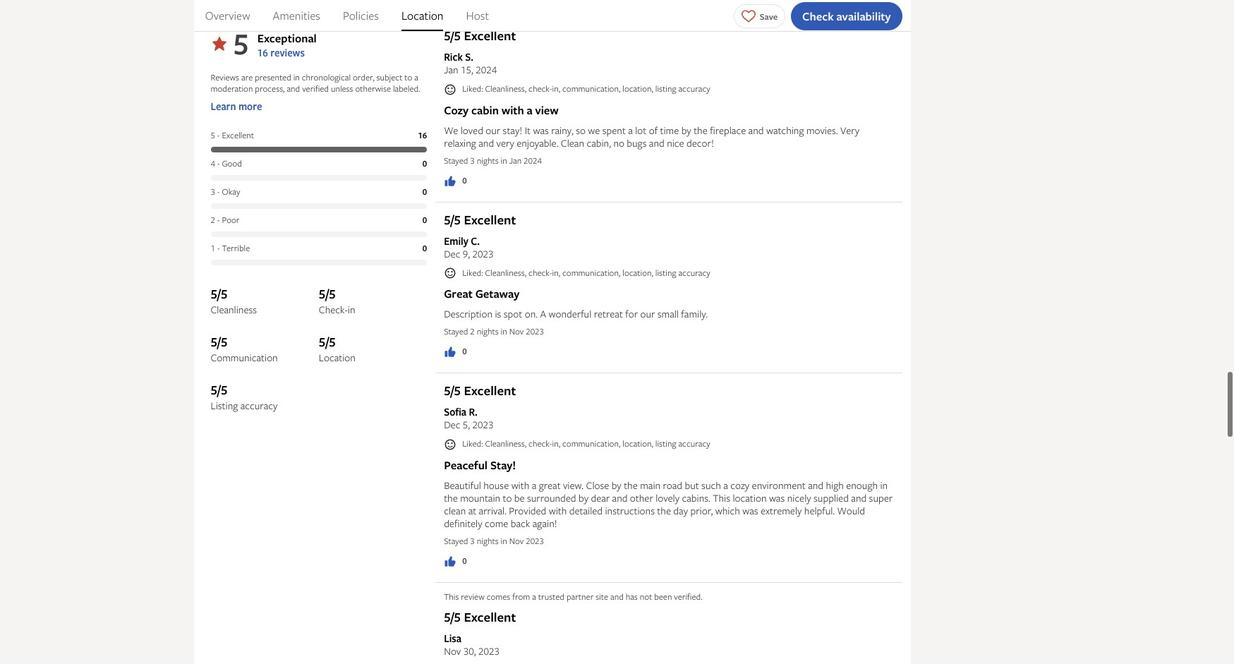 Task type: vqa. For each thing, say whether or not it's contained in the screenshot.


Task type: describe. For each thing, give the bounding box(es) containing it.
cleanliness, for stay!
[[485, 438, 527, 450]]

been
[[655, 591, 672, 603]]

stayed for beautiful
[[444, 535, 468, 547]]

was inside cozy cabin with a view we loved our stay! it was rainy, so we spent a lot of time by the fireplace and watching movies. very relaxing and very enjoyable. clean cabin, no bugs and nice decor!
[[533, 123, 549, 137]]

fireplace
[[710, 123, 746, 137]]

5/5 listing accuracy
[[211, 381, 278, 412]]

accuracy for peaceful stay!
[[679, 438, 711, 450]]

our inside great getaway description is spot on. a wonderful retreat for our small family.
[[641, 307, 655, 321]]

subject
[[377, 72, 403, 84]]

learn
[[211, 100, 236, 113]]

and up stayed 3 nights in jan 2024
[[479, 136, 494, 150]]

unless
[[331, 83, 353, 95]]

dear
[[591, 491, 610, 505]]

and inside reviews are presented in chronological order, subject to a moderation process, and verified unless otherwise labeled. learn more
[[287, 83, 300, 95]]

come
[[485, 517, 509, 530]]

availability
[[837, 8, 891, 24]]

4
[[211, 158, 215, 170]]

no
[[614, 136, 625, 150]]

review
[[461, 591, 485, 603]]

exceptional
[[258, 31, 317, 46]]

this review comes from a trusted partner site and has not been verified. 5/5 excellent lisa nov 30, 2023
[[444, 591, 703, 658]]

5/5 excellent emily c. dec 9, 2023
[[444, 211, 516, 260]]

cleanliness, for getaway
[[485, 267, 527, 279]]

reviews
[[211, 72, 239, 84]]

2023 inside 5/5 excellent sofia r. dec 5, 2023
[[473, 418, 494, 432]]

clean
[[561, 136, 584, 150]]

liked: cleanliness, check-in, communication, location, listing accuracy for with
[[462, 438, 711, 450]]

liked: for cozy
[[462, 83, 483, 95]]

trusted
[[539, 591, 565, 603]]

nov for peaceful stay!
[[509, 535, 524, 547]]

list containing overview
[[194, 0, 911, 31]]

cleanliness, for cabin
[[485, 83, 527, 95]]

communication, for spot
[[563, 267, 621, 279]]

9,
[[463, 247, 470, 260]]

0 button for description
[[444, 346, 467, 359]]

very
[[497, 136, 514, 150]]

is
[[495, 307, 501, 321]]

communication, for with
[[563, 438, 621, 450]]

amenities
[[273, 8, 320, 23]]

location, for spot
[[623, 267, 654, 279]]

excellent for peaceful
[[464, 382, 516, 400]]

30,
[[464, 645, 476, 658]]

5 for 5
[[233, 24, 249, 64]]

a left 'great'
[[532, 479, 537, 492]]

excellent for great
[[464, 211, 516, 229]]

cabins.
[[682, 491, 711, 505]]

supplied
[[814, 491, 849, 505]]

15,
[[461, 63, 474, 76]]

check- for cozy cabin with a view
[[529, 83, 552, 95]]

cozy
[[731, 479, 750, 492]]

cozy
[[444, 102, 469, 118]]

in for stayed 3 nights in nov 2023
[[501, 535, 507, 547]]

nicely
[[788, 491, 812, 505]]

rainy,
[[551, 123, 574, 137]]

in for stayed 3 nights in jan 2024
[[501, 155, 507, 167]]

for
[[626, 307, 638, 321]]

- for 3
[[217, 186, 220, 198]]

which
[[716, 504, 740, 517]]

r.
[[469, 406, 478, 419]]

nights for with
[[477, 155, 499, 167]]

mountain
[[460, 491, 501, 505]]

5/5 for 5/5 excellent sofia r. dec 5, 2023
[[444, 382, 461, 400]]

stayed 3 nights in nov 2023
[[444, 535, 544, 547]]

listing for with
[[656, 438, 677, 450]]

5/5 for 5/5 excellent emily c. dec 9, 2023
[[444, 211, 461, 229]]

otherwise
[[355, 83, 391, 95]]

0 button for beautiful
[[444, 555, 467, 568]]

to inside peaceful stay! beautiful house with a great view. close by the main road but such a cozy environment and high enough in the mountain to be surrounded by dear and other lovely cabins. this location was nicely supplied and super clean at arrival. provided with detailed instructions the day prior, which was extremely helpful. would definitely come back again!
[[503, 491, 512, 505]]

we
[[588, 123, 600, 137]]

liked: cleanliness, check-in, communication, location, listing accuracy for view
[[462, 83, 711, 95]]

1 horizontal spatial was
[[743, 504, 759, 517]]

small image for great getaway
[[444, 267, 457, 280]]

and right fireplace
[[749, 123, 764, 137]]

listing
[[211, 399, 238, 412]]

stayed for with
[[444, 155, 468, 167]]

5/5 excellent rick s. jan 15, 2024
[[444, 27, 516, 76]]

nights for beautiful
[[477, 535, 499, 547]]

more
[[239, 100, 262, 113]]

the inside cozy cabin with a view we loved our stay! it was rainy, so we spent a lot of time by the fireplace and watching movies. very relaxing and very enjoyable. clean cabin, no bugs and nice decor!
[[694, 123, 708, 137]]

and left nice
[[649, 136, 665, 150]]

bugs
[[627, 136, 647, 150]]

location link
[[402, 0, 444, 31]]

host
[[466, 8, 489, 23]]

- for 2
[[217, 214, 220, 226]]

enough
[[847, 479, 878, 492]]

watching
[[767, 123, 804, 137]]

save
[[760, 10, 778, 22]]

decor!
[[687, 136, 714, 150]]

listing for spot
[[656, 267, 677, 279]]

labeled.
[[393, 83, 420, 95]]

5/5 for 5/5 location
[[319, 333, 336, 351]]

the left at
[[444, 491, 458, 505]]

stayed 2 nights in nov 2023
[[444, 326, 544, 338]]

cozy cabin with a view we loved our stay! it was rainy, so we spent a lot of time by the fireplace and watching movies. very relaxing and very enjoyable. clean cabin, no bugs and nice decor!
[[444, 102, 860, 150]]

instructions
[[605, 504, 655, 517]]

accuracy inside 5/5 listing accuracy
[[240, 399, 278, 412]]

1 horizontal spatial 16
[[418, 129, 427, 141]]

2023 down on.
[[526, 326, 544, 338]]

enjoyable.
[[517, 136, 559, 150]]

excellent inside this review comes from a trusted partner site and has not been verified. 5/5 excellent lisa nov 30, 2023
[[464, 609, 516, 626]]

in, for great getaway
[[552, 267, 561, 279]]

in, for cozy cabin with a view
[[552, 83, 561, 95]]

in inside peaceful stay! beautiful house with a great view. close by the main road but such a cozy environment and high enough in the mountain to be surrounded by dear and other lovely cabins. this location was nicely supplied and super clean at arrival. provided with detailed instructions the day prior, which was extremely helpful. would definitely come back again!
[[881, 479, 888, 492]]

chronological
[[302, 72, 351, 84]]

extremely
[[761, 504, 802, 517]]

5 out of 5 element for 5/5 check-in
[[319, 285, 427, 304]]

communication, for view
[[563, 83, 621, 95]]

5 out of 5 element for 5/5 listing accuracy
[[211, 381, 319, 400]]

1
[[211, 242, 215, 254]]

a left cozy
[[724, 479, 728, 492]]

amenities link
[[273, 0, 320, 31]]

lovely
[[656, 491, 680, 505]]

1 vertical spatial 2
[[470, 326, 475, 338]]

emily
[[444, 234, 469, 248]]

5/5 for 5/5 check-in
[[319, 285, 336, 303]]

not
[[640, 591, 652, 603]]

helpful.
[[805, 504, 835, 517]]

of
[[649, 123, 658, 137]]

2 vertical spatial with
[[549, 504, 567, 517]]

2 horizontal spatial was
[[769, 491, 785, 505]]

1 vertical spatial with
[[512, 479, 530, 492]]

cabin
[[472, 102, 499, 118]]

- for 5
[[217, 129, 220, 141]]

5/5 for 5/5 communication
[[211, 333, 228, 351]]

location, for with
[[623, 438, 654, 450]]

5/5 cleanliness
[[211, 285, 257, 316]]

check- for great getaway
[[529, 267, 552, 279]]

great
[[539, 479, 561, 492]]

house
[[484, 479, 509, 492]]

cleanliness
[[211, 303, 257, 316]]

has
[[626, 591, 638, 603]]

provided
[[509, 504, 547, 517]]

2 - poor
[[211, 214, 240, 226]]

5/5 inside this review comes from a trusted partner site and has not been verified. 5/5 excellent lisa nov 30, 2023
[[444, 609, 461, 626]]

with inside cozy cabin with a view we loved our stay! it was rainy, so we spent a lot of time by the fireplace and watching movies. very relaxing and very enjoyable. clean cabin, no bugs and nice decor!
[[502, 102, 524, 118]]

beautiful
[[444, 479, 481, 492]]

moderation
[[211, 83, 253, 95]]



Task type: locate. For each thing, give the bounding box(es) containing it.
in for stayed 2 nights in nov 2023
[[501, 326, 507, 338]]

2 medium image from the top
[[444, 346, 457, 359]]

other
[[630, 491, 654, 505]]

wonderful
[[549, 307, 592, 321]]

0 vertical spatial small image
[[444, 83, 457, 96]]

2 left poor
[[211, 214, 215, 226]]

0 horizontal spatial this
[[444, 591, 459, 603]]

1 vertical spatial stayed
[[444, 326, 468, 338]]

process,
[[255, 83, 285, 95]]

location down check-
[[319, 351, 356, 364]]

check- for peaceful stay!
[[529, 438, 552, 450]]

1 horizontal spatial 2
[[470, 326, 475, 338]]

liked: down 5,
[[462, 438, 483, 450]]

5 out of 5 element down cleanliness
[[211, 333, 319, 352]]

5/5 inside 5/5 listing accuracy
[[211, 381, 228, 399]]

3 listing from the top
[[656, 438, 677, 450]]

our inside cozy cabin with a view we loved our stay! it was rainy, so we spent a lot of time by the fireplace and watching movies. very relaxing and very enjoyable. clean cabin, no bugs and nice decor!
[[486, 123, 501, 137]]

5/5 for 5/5 cleanliness
[[211, 285, 228, 303]]

check- up a
[[529, 267, 552, 279]]

0 vertical spatial location,
[[623, 83, 654, 95]]

liked: for peaceful
[[462, 438, 483, 450]]

3 nights from the top
[[477, 535, 499, 547]]

host link
[[466, 0, 489, 31]]

location left host
[[402, 8, 444, 23]]

0 horizontal spatial our
[[486, 123, 501, 137]]

a inside reviews are presented in chronological order, subject to a moderation process, and verified unless otherwise labeled. learn more
[[415, 72, 419, 84]]

excellent down comes
[[464, 609, 516, 626]]

- for 1
[[217, 242, 220, 254]]

5 out of 5 element down the terrible
[[211, 285, 319, 304]]

1 vertical spatial communication,
[[563, 267, 621, 279]]

comes
[[487, 591, 511, 603]]

5/5 up sofia
[[444, 382, 461, 400]]

in
[[293, 72, 300, 84], [501, 155, 507, 167], [348, 303, 355, 316], [501, 326, 507, 338], [881, 479, 888, 492], [501, 535, 507, 547]]

5 - from the top
[[217, 242, 220, 254]]

1 vertical spatial cleanliness,
[[485, 267, 527, 279]]

1 vertical spatial 2024
[[524, 155, 542, 167]]

view
[[535, 102, 559, 118]]

2 listing from the top
[[656, 267, 677, 279]]

small image up peaceful
[[444, 438, 457, 451]]

5/5 up 5/5 location
[[319, 285, 336, 303]]

peaceful
[[444, 457, 488, 473]]

0 vertical spatial medium image
[[444, 175, 457, 188]]

3 stayed from the top
[[444, 535, 468, 547]]

was right "it"
[[533, 123, 549, 137]]

location
[[733, 491, 767, 505]]

clean
[[444, 504, 466, 517]]

by right close at the bottom of page
[[612, 479, 622, 492]]

3 communication, from the top
[[563, 438, 621, 450]]

medium image
[[444, 556, 457, 568]]

communication, up we
[[563, 83, 621, 95]]

time
[[660, 123, 679, 137]]

2 vertical spatial location,
[[623, 438, 654, 450]]

check availability
[[803, 8, 891, 24]]

dec inside 5/5 excellent emily c. dec 9, 2023
[[444, 247, 461, 260]]

1 vertical spatial location
[[319, 351, 356, 364]]

small image for cozy cabin with a view
[[444, 83, 457, 96]]

jan left 15,
[[444, 63, 459, 76]]

2 liked: cleanliness, check-in, communication, location, listing accuracy from the top
[[462, 267, 711, 279]]

5/5 inside 5/5 excellent emily c. dec 9, 2023
[[444, 211, 461, 229]]

day
[[674, 504, 688, 517]]

super
[[869, 491, 893, 505]]

2 vertical spatial stayed
[[444, 535, 468, 547]]

stayed for description
[[444, 326, 468, 338]]

in left verified
[[293, 72, 300, 84]]

1 cleanliness, from the top
[[485, 83, 527, 95]]

excellent up the good
[[222, 129, 254, 141]]

2 vertical spatial check-
[[529, 438, 552, 450]]

order,
[[353, 72, 375, 84]]

location,
[[623, 83, 654, 95], [623, 267, 654, 279], [623, 438, 654, 450]]

location, up cozy cabin with a view we loved our stay! it was rainy, so we spent a lot of time by the fireplace and watching movies. very relaxing and very enjoyable. clean cabin, no bugs and nice decor!
[[623, 83, 654, 95]]

2024 right 15,
[[476, 63, 497, 76]]

and left high
[[808, 479, 824, 492]]

3 0 button from the top
[[444, 555, 467, 568]]

2 cleanliness, from the top
[[485, 267, 527, 279]]

accuracy up time
[[679, 83, 711, 95]]

5 out of 5 element down communication
[[211, 381, 319, 400]]

0 vertical spatial this
[[713, 491, 731, 505]]

the left main
[[624, 479, 638, 492]]

0 vertical spatial with
[[502, 102, 524, 118]]

nights down come
[[477, 535, 499, 547]]

5 out of 5 element for 5/5 cleanliness
[[211, 285, 319, 304]]

2 vertical spatial liked:
[[462, 438, 483, 450]]

loved
[[461, 123, 483, 137]]

1 horizontal spatial location
[[402, 8, 444, 23]]

1 liked: cleanliness, check-in, communication, location, listing accuracy from the top
[[462, 83, 711, 95]]

- for 4
[[217, 158, 220, 170]]

accuracy for great getaway
[[679, 267, 711, 279]]

1 horizontal spatial by
[[612, 479, 622, 492]]

3 left okay
[[211, 186, 215, 198]]

1 medium image from the top
[[444, 175, 457, 188]]

excellent inside 5/5 excellent sofia r. dec 5, 2023
[[464, 382, 516, 400]]

3 liked: cleanliness, check-in, communication, location, listing accuracy from the top
[[462, 438, 711, 450]]

accuracy for cozy cabin with a view
[[679, 83, 711, 95]]

5/5 down cleanliness
[[211, 333, 228, 351]]

cleanliness,
[[485, 83, 527, 95], [485, 267, 527, 279], [485, 438, 527, 450]]

in down very
[[501, 155, 507, 167]]

communication, up close at the bottom of page
[[563, 438, 621, 450]]

overview
[[205, 8, 250, 23]]

1 vertical spatial dec
[[444, 418, 461, 432]]

1 vertical spatial check-
[[529, 267, 552, 279]]

1 dec from the top
[[444, 247, 461, 260]]

2 - from the top
[[217, 158, 220, 170]]

2023 inside 5/5 excellent emily c. dec 9, 2023
[[473, 247, 494, 260]]

in down come
[[501, 535, 507, 547]]

be
[[514, 491, 525, 505]]

save button
[[734, 4, 786, 28]]

location, for view
[[623, 83, 654, 95]]

2 down "description"
[[470, 326, 475, 338]]

1 small image from the top
[[444, 83, 457, 96]]

2 check- from the top
[[529, 267, 552, 279]]

0 button down "description"
[[444, 346, 467, 359]]

2024 down enjoyable.
[[524, 155, 542, 167]]

1 vertical spatial nov
[[509, 535, 524, 547]]

this left the review
[[444, 591, 459, 603]]

excellent inside 5/5 excellent rick s. jan 15, 2024
[[464, 27, 516, 45]]

5/5 inside 5/5 cleanliness
[[211, 285, 228, 303]]

a right 'subject'
[[415, 72, 419, 84]]

in up 5/5 location
[[348, 303, 355, 316]]

getaway
[[476, 286, 520, 302]]

cleanliness, up stay!
[[485, 438, 527, 450]]

and inside this review comes from a trusted partner site and has not been verified. 5/5 excellent lisa nov 30, 2023
[[611, 591, 624, 603]]

we
[[444, 123, 458, 137]]

1 listing from the top
[[656, 83, 677, 95]]

1 vertical spatial medium image
[[444, 346, 457, 359]]

list
[[194, 0, 911, 31]]

medium image for great getaway
[[444, 346, 457, 359]]

0 vertical spatial 16
[[258, 46, 268, 60]]

16 inside the exceptional 16 reviews
[[258, 46, 268, 60]]

stayed down "description"
[[444, 326, 468, 338]]

5/5 down 1
[[211, 285, 228, 303]]

0 vertical spatial location
[[402, 8, 444, 23]]

1 vertical spatial liked: cleanliness, check-in, communication, location, listing accuracy
[[462, 267, 711, 279]]

0 vertical spatial liked:
[[462, 83, 483, 95]]

medium image
[[444, 175, 457, 188], [444, 346, 457, 359]]

and right dear
[[612, 491, 628, 505]]

2 communication, from the top
[[563, 267, 621, 279]]

nights for description
[[477, 326, 499, 338]]

0 vertical spatial 3
[[470, 155, 475, 167]]

small
[[658, 307, 679, 321]]

check-
[[319, 303, 348, 316]]

dec inside 5/5 excellent sofia r. dec 5, 2023
[[444, 418, 461, 432]]

dec left 5,
[[444, 418, 461, 432]]

small image
[[444, 83, 457, 96], [444, 267, 457, 280], [444, 438, 457, 451]]

1 nights from the top
[[477, 155, 499, 167]]

on.
[[525, 307, 538, 321]]

and left the has
[[611, 591, 624, 603]]

3 check- from the top
[[529, 438, 552, 450]]

5/5 inside 5/5 communication
[[211, 333, 228, 351]]

3 liked: from the top
[[462, 438, 483, 450]]

1 vertical spatial location,
[[623, 267, 654, 279]]

small image up cozy
[[444, 83, 457, 96]]

5 up 4 in the top left of the page
[[211, 129, 215, 141]]

3 - from the top
[[217, 186, 220, 198]]

a right from
[[532, 591, 536, 603]]

1 vertical spatial in,
[[552, 267, 561, 279]]

in, for peaceful stay!
[[552, 438, 561, 450]]

excellent down host
[[464, 27, 516, 45]]

0 vertical spatial check-
[[529, 83, 552, 95]]

nov left the 30,
[[444, 645, 461, 658]]

5/5 inside 5/5 location
[[319, 333, 336, 351]]

2023 right 9,
[[473, 247, 494, 260]]

medium image for cozy cabin with a view
[[444, 175, 457, 188]]

to left be
[[503, 491, 512, 505]]

this inside this review comes from a trusted partner site and has not been verified. 5/5 excellent lisa nov 30, 2023
[[444, 591, 459, 603]]

2 0 button from the top
[[444, 346, 467, 359]]

a left view
[[527, 102, 533, 118]]

2 nights from the top
[[477, 326, 499, 338]]

in, up great getaway description is spot on. a wonderful retreat for our small family.
[[552, 267, 561, 279]]

1 0 button from the top
[[444, 174, 467, 188]]

c.
[[471, 234, 480, 248]]

small image for peaceful stay!
[[444, 438, 457, 451]]

main
[[640, 479, 661, 492]]

check- up view
[[529, 83, 552, 95]]

excellent inside 5/5 excellent emily c. dec 9, 2023
[[464, 211, 516, 229]]

1 in, from the top
[[552, 83, 561, 95]]

description
[[444, 307, 493, 321]]

to inside reviews are presented in chronological order, subject to a moderation process, and verified unless otherwise labeled. learn more
[[405, 72, 412, 84]]

spot
[[504, 307, 523, 321]]

0 horizontal spatial jan
[[444, 63, 459, 76]]

negative theme image
[[211, 36, 228, 52]]

2023
[[473, 247, 494, 260], [526, 326, 544, 338], [473, 418, 494, 432], [526, 535, 544, 547], [479, 645, 500, 658]]

1 horizontal spatial jan
[[509, 155, 522, 167]]

liked: cleanliness, check-in, communication, location, listing accuracy up close at the bottom of page
[[462, 438, 711, 450]]

with right "house"
[[512, 479, 530, 492]]

the left day
[[657, 504, 671, 517]]

jan for excellent
[[444, 63, 459, 76]]

2 vertical spatial cleanliness,
[[485, 438, 527, 450]]

16
[[258, 46, 268, 60], [418, 129, 427, 141]]

liked: for great
[[462, 267, 483, 279]]

in inside 5/5 check-in
[[348, 303, 355, 316]]

2023 down again!
[[526, 535, 544, 547]]

2 small image from the top
[[444, 267, 457, 280]]

3 - okay
[[211, 186, 240, 198]]

cleanliness, up cabin
[[485, 83, 527, 95]]

0 vertical spatial our
[[486, 123, 501, 137]]

2 vertical spatial 0 button
[[444, 555, 467, 568]]

site
[[596, 591, 609, 603]]

0 vertical spatial dec
[[444, 247, 461, 260]]

0 horizontal spatial location
[[319, 351, 356, 364]]

3 in, from the top
[[552, 438, 561, 450]]

- up 4 - good
[[217, 129, 220, 141]]

at
[[468, 504, 477, 517]]

would
[[838, 504, 866, 517]]

1 vertical spatial to
[[503, 491, 512, 505]]

5/5 inside 5/5 excellent sofia r. dec 5, 2023
[[444, 382, 461, 400]]

3 down "relaxing"
[[470, 155, 475, 167]]

3 for peaceful
[[470, 535, 475, 547]]

cleanliness, up "getaway"
[[485, 267, 527, 279]]

3 location, from the top
[[623, 438, 654, 450]]

1 vertical spatial our
[[641, 307, 655, 321]]

liked: cleanliness, check-in, communication, location, listing accuracy for spot
[[462, 267, 711, 279]]

nov inside this review comes from a trusted partner site and has not been verified. 5/5 excellent lisa nov 30, 2023
[[444, 645, 461, 658]]

by
[[682, 123, 692, 137], [612, 479, 622, 492], [579, 491, 589, 505]]

2 in, from the top
[[552, 267, 561, 279]]

1 vertical spatial 0 button
[[444, 346, 467, 359]]

cabin,
[[587, 136, 611, 150]]

1 vertical spatial 5
[[211, 129, 215, 141]]

in inside reviews are presented in chronological order, subject to a moderation process, and verified unless otherwise labeled. learn more
[[293, 72, 300, 84]]

5/5 down communication
[[211, 381, 228, 399]]

0 vertical spatial nov
[[509, 326, 524, 338]]

location inside list
[[402, 8, 444, 23]]

in for reviews are presented in chronological order, subject to a moderation process, and verified unless otherwise labeled. learn more
[[293, 72, 300, 84]]

1 - from the top
[[217, 129, 220, 141]]

1 vertical spatial this
[[444, 591, 459, 603]]

jan
[[444, 63, 459, 76], [509, 155, 522, 167]]

excellent up r.
[[464, 382, 516, 400]]

1 stayed from the top
[[444, 155, 468, 167]]

4 - good
[[211, 158, 242, 170]]

terrible
[[222, 242, 250, 254]]

verified
[[302, 83, 329, 95]]

the
[[694, 123, 708, 137], [624, 479, 638, 492], [444, 491, 458, 505], [657, 504, 671, 517]]

great getaway description is spot on. a wonderful retreat for our small family.
[[444, 286, 708, 321]]

policies
[[343, 8, 379, 23]]

liked:
[[462, 83, 483, 95], [462, 267, 483, 279], [462, 438, 483, 450]]

by right time
[[682, 123, 692, 137]]

2 horizontal spatial by
[[682, 123, 692, 137]]

stayed down "relaxing"
[[444, 155, 468, 167]]

2 vertical spatial nov
[[444, 645, 461, 658]]

3 small image from the top
[[444, 438, 457, 451]]

2023 inside this review comes from a trusted partner site and has not been verified. 5/5 excellent lisa nov 30, 2023
[[479, 645, 500, 658]]

surrounded
[[527, 491, 576, 505]]

spent
[[603, 123, 626, 137]]

4 - from the top
[[217, 214, 220, 226]]

1 horizontal spatial to
[[503, 491, 512, 505]]

okay
[[222, 186, 240, 198]]

2 vertical spatial liked: cleanliness, check-in, communication, location, listing accuracy
[[462, 438, 711, 450]]

it
[[525, 123, 531, 137]]

overview link
[[205, 0, 250, 31]]

0 button for with
[[444, 174, 467, 188]]

1 communication, from the top
[[563, 83, 621, 95]]

listing for view
[[656, 83, 677, 95]]

2 vertical spatial nights
[[477, 535, 499, 547]]

1 horizontal spatial 5
[[233, 24, 249, 64]]

location
[[402, 8, 444, 23], [319, 351, 356, 364]]

in right enough
[[881, 479, 888, 492]]

accuracy up family.
[[679, 267, 711, 279]]

2 stayed from the top
[[444, 326, 468, 338]]

1 vertical spatial jan
[[509, 155, 522, 167]]

2 vertical spatial communication,
[[563, 438, 621, 450]]

5 out of 5 element up 5/5 location
[[319, 285, 427, 304]]

listing up road
[[656, 438, 677, 450]]

5/5 for 5/5 excellent rick s. jan 15, 2024
[[444, 27, 461, 45]]

so
[[576, 123, 586, 137]]

medium image down "relaxing"
[[444, 175, 457, 188]]

a left lot
[[628, 123, 633, 137]]

reviews
[[270, 46, 305, 60]]

5 for 5 - excellent
[[211, 129, 215, 141]]

0 vertical spatial cleanliness,
[[485, 83, 527, 95]]

such
[[702, 479, 721, 492]]

great
[[444, 286, 473, 302]]

stayed down "definitely"
[[444, 535, 468, 547]]

1 check- from the top
[[529, 83, 552, 95]]

1 vertical spatial nights
[[477, 326, 499, 338]]

1 vertical spatial small image
[[444, 267, 457, 280]]

by inside cozy cabin with a view we loved our stay! it was rainy, so we spent a lot of time by the fireplace and watching movies. very relaxing and very enjoyable. clean cabin, no bugs and nice decor!
[[682, 123, 692, 137]]

0 vertical spatial listing
[[656, 83, 677, 95]]

movies.
[[807, 123, 838, 137]]

1 vertical spatial liked:
[[462, 267, 483, 279]]

presented
[[255, 72, 291, 84]]

2 vertical spatial listing
[[656, 438, 677, 450]]

nov for great getaway
[[509, 326, 524, 338]]

definitely
[[444, 517, 483, 530]]

dec for great
[[444, 247, 461, 260]]

5/5 inside 5/5 check-in
[[319, 285, 336, 303]]

with down 'great'
[[549, 504, 567, 517]]

0 vertical spatial jan
[[444, 63, 459, 76]]

5 out of 5 element for 5/5 location
[[319, 333, 427, 352]]

check- up 'great'
[[529, 438, 552, 450]]

peaceful stay! beautiful house with a great view. close by the main road but such a cozy environment and high enough in the mountain to be surrounded by dear and other lovely cabins. this location was nicely supplied and super clean at arrival. provided with detailed instructions the day prior, which was extremely helpful. would definitely come back again!
[[444, 457, 893, 530]]

nice
[[667, 136, 685, 150]]

1 horizontal spatial our
[[641, 307, 655, 321]]

2 vertical spatial small image
[[444, 438, 457, 451]]

in, up 'great'
[[552, 438, 561, 450]]

and left verified
[[287, 83, 300, 95]]

2 vertical spatial in,
[[552, 438, 561, 450]]

excellent for cozy
[[464, 27, 516, 45]]

1 horizontal spatial this
[[713, 491, 731, 505]]

5/5 up rick
[[444, 27, 461, 45]]

0 vertical spatial communication,
[[563, 83, 621, 95]]

1 horizontal spatial 2024
[[524, 155, 542, 167]]

0 horizontal spatial was
[[533, 123, 549, 137]]

are
[[241, 72, 253, 84]]

jan inside 5/5 excellent rick s. jan 15, 2024
[[444, 63, 459, 76]]

0 horizontal spatial by
[[579, 491, 589, 505]]

5/5 inside 5/5 excellent rick s. jan 15, 2024
[[444, 27, 461, 45]]

0 vertical spatial 2024
[[476, 63, 497, 76]]

small image up the great
[[444, 267, 457, 280]]

5/5 excellent sofia r. dec 5, 2023
[[444, 382, 516, 432]]

dec for peaceful
[[444, 418, 461, 432]]

0 horizontal spatial to
[[405, 72, 412, 84]]

3
[[470, 155, 475, 167], [211, 186, 215, 198], [470, 535, 475, 547]]

liked: cleanliness, check-in, communication, location, listing accuracy up great getaway description is spot on. a wonderful retreat for our small family.
[[462, 267, 711, 279]]

5 out of 5 element down check-
[[319, 333, 427, 352]]

5/5 for 5/5 listing accuracy
[[211, 381, 228, 399]]

and left super
[[852, 491, 867, 505]]

0 horizontal spatial 2024
[[476, 63, 497, 76]]

exceptional 16 reviews
[[258, 31, 317, 60]]

this left cozy
[[713, 491, 731, 505]]

0 vertical spatial 2
[[211, 214, 215, 226]]

5 out of 5 element
[[211, 285, 319, 304], [319, 285, 427, 304], [211, 333, 319, 352], [319, 333, 427, 352], [211, 381, 319, 400]]

1 location, from the top
[[623, 83, 654, 95]]

nov down spot on the left top
[[509, 326, 524, 338]]

1 vertical spatial 16
[[418, 129, 427, 141]]

view.
[[563, 479, 584, 492]]

relaxing
[[444, 136, 476, 150]]

3 down "definitely"
[[470, 535, 475, 547]]

2 vertical spatial 3
[[470, 535, 475, 547]]

liked: cleanliness, check-in, communication, location, listing accuracy up so
[[462, 83, 711, 95]]

0 horizontal spatial 5
[[211, 129, 215, 141]]

arrival.
[[479, 504, 507, 517]]

nov
[[509, 326, 524, 338], [509, 535, 524, 547], [444, 645, 461, 658]]

0 vertical spatial 5
[[233, 24, 249, 64]]

0 vertical spatial nights
[[477, 155, 499, 167]]

5 out of 5 element for 5/5 communication
[[211, 333, 319, 352]]

2 location, from the top
[[623, 267, 654, 279]]

1 vertical spatial listing
[[656, 267, 677, 279]]

nights down is
[[477, 326, 499, 338]]

0 vertical spatial liked: cleanliness, check-in, communication, location, listing accuracy
[[462, 83, 711, 95]]

- right 1
[[217, 242, 220, 254]]

0 vertical spatial 0 button
[[444, 174, 467, 188]]

in,
[[552, 83, 561, 95], [552, 267, 561, 279], [552, 438, 561, 450]]

1 vertical spatial 3
[[211, 186, 215, 198]]

0 horizontal spatial 2
[[211, 214, 215, 226]]

0 horizontal spatial 16
[[258, 46, 268, 60]]

2 dec from the top
[[444, 418, 461, 432]]

2024 inside 5/5 excellent rick s. jan 15, 2024
[[476, 63, 497, 76]]

0 vertical spatial stayed
[[444, 155, 468, 167]]

jan for 3
[[509, 155, 522, 167]]

was left nicely
[[769, 491, 785, 505]]

to right 'subject'
[[405, 72, 412, 84]]

3 cleanliness, from the top
[[485, 438, 527, 450]]

but
[[685, 479, 699, 492]]

a inside this review comes from a trusted partner site and has not been verified. 5/5 excellent lisa nov 30, 2023
[[532, 591, 536, 603]]

this inside peaceful stay! beautiful house with a great view. close by the main road but such a cozy environment and high enough in the mountain to be surrounded by dear and other lovely cabins. this location was nicely supplied and super clean at arrival. provided with detailed instructions the day prior, which was extremely helpful. would definitely come back again!
[[713, 491, 731, 505]]

3 for cozy
[[470, 155, 475, 167]]

listing up small
[[656, 267, 677, 279]]

2 liked: from the top
[[462, 267, 483, 279]]

accuracy right listing
[[240, 399, 278, 412]]

5/5 down check-
[[319, 333, 336, 351]]

0 vertical spatial in,
[[552, 83, 561, 95]]

5/5 up emily
[[444, 211, 461, 229]]

nov down back
[[509, 535, 524, 547]]

16 left we
[[418, 129, 427, 141]]

from
[[513, 591, 530, 603]]

family.
[[681, 307, 708, 321]]

close
[[586, 479, 609, 492]]

- left okay
[[217, 186, 220, 198]]

0 vertical spatial to
[[405, 72, 412, 84]]

accuracy
[[679, 83, 711, 95], [679, 267, 711, 279], [240, 399, 278, 412], [679, 438, 711, 450]]

1 liked: from the top
[[462, 83, 483, 95]]

location, up for
[[623, 267, 654, 279]]

in, up view
[[552, 83, 561, 95]]



